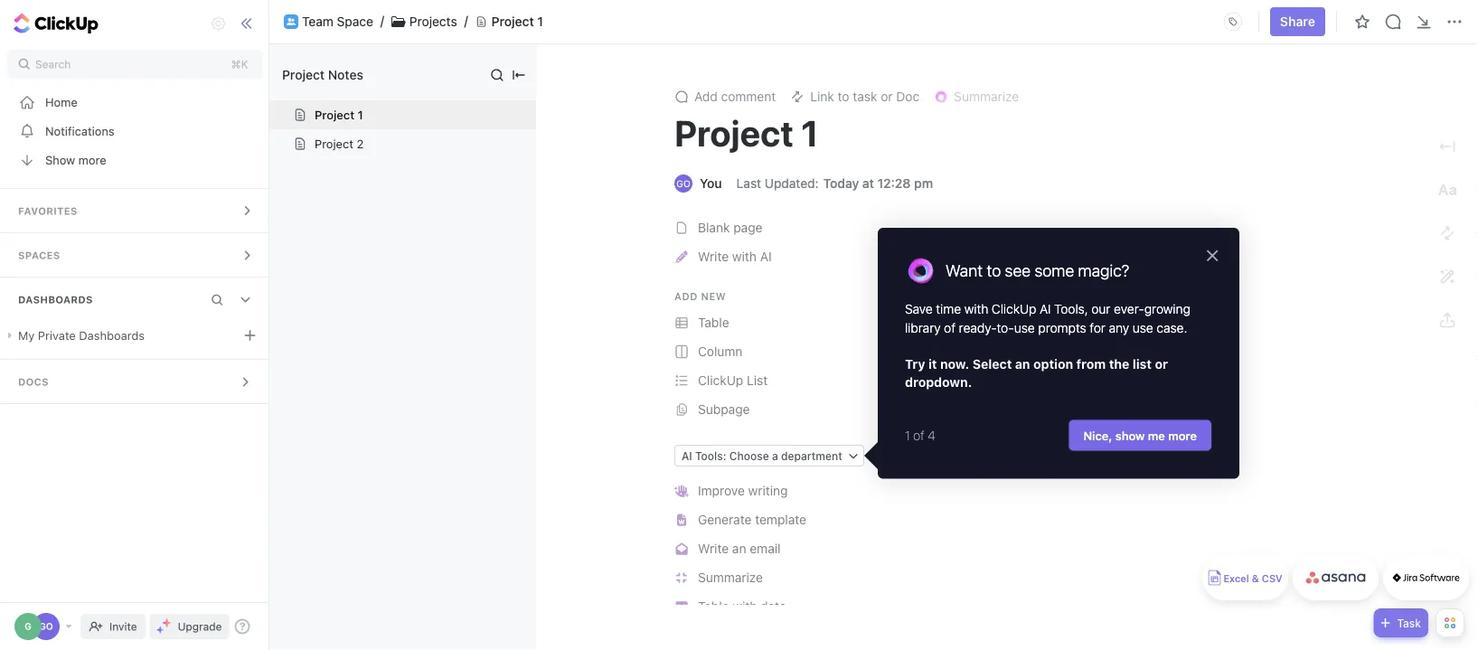 Task type: locate. For each thing, give the bounding box(es) containing it.
task
[[1398, 617, 1422, 630]]

project 1 right projects
[[492, 14, 544, 29]]

0 vertical spatial of
[[944, 320, 956, 335]]

more inside the sidebar navigation
[[78, 153, 106, 167]]

0 vertical spatial an
[[1016, 357, 1031, 372]]

invite
[[109, 620, 137, 633]]

template
[[755, 512, 807, 527]]

summarize inside summarize dropdown button
[[954, 89, 1019, 104]]

to right link
[[838, 89, 850, 104]]

1 vertical spatial add
[[675, 290, 698, 302]]

show
[[1116, 429, 1145, 442]]

project
[[492, 14, 534, 29], [282, 67, 325, 82], [315, 108, 355, 122], [675, 112, 794, 154], [315, 137, 354, 151]]

write with ai
[[698, 249, 772, 264]]

1 horizontal spatial project 1
[[492, 14, 544, 29]]

1 vertical spatial ai
[[1040, 302, 1051, 317]]

add left new
[[675, 290, 698, 302]]

2 horizontal spatial ai
[[1040, 302, 1051, 317]]

to inside × dialog
[[987, 261, 1001, 280]]

add left the "comment"
[[695, 89, 718, 104]]

an inside button
[[733, 541, 747, 556]]

ai
[[760, 249, 772, 264], [1040, 302, 1051, 317], [682, 450, 693, 462]]

ready-
[[959, 320, 997, 335]]

link to task or doc
[[811, 89, 920, 104]]

subpage
[[698, 402, 750, 417]]

link to task or doc button
[[783, 84, 927, 109]]

dashboards
[[18, 294, 93, 306]]

table image
[[676, 601, 688, 613]]

home
[[45, 95, 78, 109]]

write
[[698, 249, 729, 264], [698, 541, 729, 556]]

0 vertical spatial to
[[838, 89, 850, 104]]

project 1 down the "comment"
[[675, 112, 819, 154]]

go right "g"
[[39, 621, 53, 632]]

0 vertical spatial table
[[698, 315, 730, 330]]

an left email
[[733, 541, 747, 556]]

blank
[[698, 220, 730, 235]]

0 horizontal spatial clickup
[[698, 373, 744, 388]]

go left you
[[677, 178, 691, 189]]

1 horizontal spatial use
[[1133, 320, 1154, 335]]

project up project 2
[[315, 108, 355, 122]]

× button
[[1206, 241, 1220, 266]]

summarize right doc
[[954, 89, 1019, 104]]

with left data
[[733, 599, 757, 614]]

1 vertical spatial or
[[1155, 357, 1169, 372]]

add for add new
[[675, 290, 698, 302]]

at
[[863, 176, 874, 191]]

0 horizontal spatial go
[[39, 621, 53, 632]]

clickup list
[[698, 373, 768, 388]]

1 vertical spatial with
[[965, 302, 989, 317]]

sidebar settings image
[[210, 15, 227, 32]]

for
[[1090, 320, 1106, 335]]

1 vertical spatial write
[[698, 541, 729, 556]]

use
[[1015, 320, 1035, 335], [1133, 320, 1154, 335]]

1 horizontal spatial more
[[1169, 429, 1198, 442]]

me
[[1148, 429, 1166, 442]]

1 vertical spatial of
[[914, 428, 925, 443]]

an right select at the right of the page
[[1016, 357, 1031, 372]]

time
[[936, 302, 962, 317]]

clickup down column
[[698, 373, 744, 388]]

see
[[1005, 261, 1031, 280]]

1 horizontal spatial clickup
[[992, 302, 1037, 317]]

with inside save time with clickup ai tools, our ever-growing library of ready-to-use prompts for any use case.
[[965, 302, 989, 317]]

email
[[750, 541, 781, 556]]

1 vertical spatial to
[[987, 261, 1001, 280]]

to-
[[997, 320, 1015, 335]]

2 vertical spatial with
[[733, 599, 757, 614]]

12:28
[[878, 176, 911, 191]]

table
[[698, 315, 730, 330], [698, 599, 730, 614]]

1 horizontal spatial summarize
[[954, 89, 1019, 104]]

1 horizontal spatial to
[[987, 261, 1001, 280]]

2 vertical spatial ai
[[682, 450, 693, 462]]

to
[[838, 89, 850, 104], [987, 261, 1001, 280]]

0 horizontal spatial to
[[838, 89, 850, 104]]

improve
[[698, 483, 745, 498]]

want
[[946, 261, 983, 280]]

department
[[781, 450, 843, 462]]

excel
[[1224, 573, 1250, 585]]

column
[[698, 344, 743, 359]]

of left 4
[[914, 428, 925, 443]]

write down "generate"
[[698, 541, 729, 556]]

page
[[734, 220, 763, 235]]

0 horizontal spatial more
[[78, 153, 106, 167]]

1 vertical spatial table
[[698, 599, 730, 614]]

add comment
[[695, 89, 776, 104]]

our
[[1092, 302, 1111, 317]]

ai tools: choose a department
[[682, 450, 843, 462]]

1 horizontal spatial an
[[1016, 357, 1031, 372]]

project left 2
[[315, 137, 354, 151]]

2 table from the top
[[698, 599, 730, 614]]

0 horizontal spatial use
[[1015, 320, 1035, 335]]

or left doc
[[881, 89, 893, 104]]

0 horizontal spatial ai
[[682, 450, 693, 462]]

of down time
[[944, 320, 956, 335]]

1 table from the top
[[698, 315, 730, 330]]

0 horizontal spatial or
[[881, 89, 893, 104]]

or right list
[[1155, 357, 1169, 372]]

to for want
[[987, 261, 1001, 280]]

with up ready-
[[965, 302, 989, 317]]

2 use from the left
[[1133, 320, 1154, 335]]

ai tools: choose a department button
[[675, 445, 864, 467]]

dropdown.
[[905, 375, 973, 390]]

project 1 up project 2
[[315, 108, 363, 122]]

0 vertical spatial clickup
[[992, 302, 1037, 317]]

table right table image
[[698, 599, 730, 614]]

with
[[733, 249, 757, 264], [965, 302, 989, 317], [733, 599, 757, 614]]

summarize button
[[927, 84, 1027, 109]]

blank page
[[698, 220, 763, 235]]

save time with clickup ai tools, our ever-growing library of ready-to-use prompts for any use case.
[[905, 302, 1194, 335]]

updated:
[[765, 176, 819, 191]]

write down blank at the top of page
[[698, 249, 729, 264]]

growing
[[1145, 302, 1191, 317]]

case.
[[1157, 320, 1188, 335]]

projects link
[[410, 14, 457, 29]]

go inside the sidebar navigation
[[39, 621, 53, 632]]

to left see
[[987, 261, 1001, 280]]

ai left tools:
[[682, 450, 693, 462]]

1 horizontal spatial of
[[944, 320, 956, 335]]

0 vertical spatial summarize
[[954, 89, 1019, 104]]

an
[[1016, 357, 1031, 372], [733, 541, 747, 556]]

dashboards
[[79, 329, 145, 342]]

go
[[677, 178, 691, 189], [39, 621, 53, 632]]

want to see some magic?
[[946, 261, 1130, 280]]

1 vertical spatial go
[[39, 621, 53, 632]]

hand sparkles image
[[674, 485, 690, 497]]

clickup inside save time with clickup ai tools, our ever-growing library of ready-to-use prompts for any use case.
[[992, 302, 1037, 317]]

generate template
[[698, 512, 807, 527]]

1 vertical spatial an
[[733, 541, 747, 556]]

use up column button at the bottom of the page
[[1015, 320, 1035, 335]]

1 vertical spatial summarize
[[698, 570, 763, 585]]

1 vertical spatial more
[[1169, 429, 1198, 442]]

1 vertical spatial clickup
[[698, 373, 744, 388]]

use down ever-
[[1133, 320, 1154, 335]]

0 vertical spatial more
[[78, 153, 106, 167]]

task
[[853, 89, 878, 104]]

table for table with data
[[698, 599, 730, 614]]

0 horizontal spatial summarize
[[698, 570, 763, 585]]

projects
[[410, 14, 457, 29]]

team space
[[302, 14, 373, 29]]

&
[[1252, 573, 1260, 585]]

1 horizontal spatial go
[[677, 178, 691, 189]]

comment
[[721, 89, 776, 104]]

excel & csv
[[1224, 573, 1283, 585]]

table for table
[[698, 315, 730, 330]]

summarize
[[954, 89, 1019, 104], [698, 570, 763, 585]]

project down add comment
[[675, 112, 794, 154]]

summarize down write an email
[[698, 570, 763, 585]]

library
[[905, 320, 941, 335]]

1
[[538, 14, 544, 29], [358, 108, 363, 122], [802, 112, 819, 154], [905, 428, 911, 443]]

ai up prompts on the right
[[1040, 302, 1051, 317]]

0 vertical spatial go
[[677, 178, 691, 189]]

1 horizontal spatial ai
[[760, 249, 772, 264]]

1 horizontal spatial or
[[1155, 357, 1169, 372]]

clickup inside button
[[698, 373, 744, 388]]

table down new
[[698, 315, 730, 330]]

with down page
[[733, 249, 757, 264]]

to inside "dropdown button"
[[838, 89, 850, 104]]

0 horizontal spatial of
[[914, 428, 925, 443]]

a
[[772, 450, 778, 462]]

tools:
[[696, 450, 727, 462]]

my private dashboards
[[18, 329, 145, 342]]

ai inside dropdown button
[[682, 450, 693, 462]]

0 vertical spatial add
[[695, 89, 718, 104]]

2 write from the top
[[698, 541, 729, 556]]

ai down page
[[760, 249, 772, 264]]

sparkle svg 1 image
[[162, 619, 171, 628]]

sidebar navigation
[[0, 0, 273, 650]]

×
[[1206, 241, 1220, 266]]

table with data
[[698, 599, 787, 614]]

0 vertical spatial with
[[733, 249, 757, 264]]

1 write from the top
[[698, 249, 729, 264]]

0 vertical spatial write
[[698, 249, 729, 264]]

0 horizontal spatial an
[[733, 541, 747, 556]]

project 1
[[492, 14, 544, 29], [315, 108, 363, 122], [675, 112, 819, 154]]

clickup up to-
[[992, 302, 1037, 317]]

more down notifications
[[78, 153, 106, 167]]

data
[[761, 599, 787, 614]]

more right me
[[1169, 429, 1198, 442]]

0 vertical spatial or
[[881, 89, 893, 104]]



Task type: vqa. For each thing, say whether or not it's contained in the screenshot.
Summarize
yes



Task type: describe. For each thing, give the bounding box(es) containing it.
× dialog
[[878, 228, 1240, 479]]

nice, show me more
[[1084, 429, 1198, 442]]

improve writing
[[698, 483, 788, 498]]

column button
[[669, 337, 1331, 366]]

file word image
[[677, 514, 686, 526]]

g go
[[25, 621, 53, 632]]

option
[[1034, 357, 1074, 372]]

try
[[905, 357, 926, 372]]

with for data
[[733, 599, 757, 614]]

project left notes
[[282, 67, 325, 82]]

home link
[[0, 88, 270, 117]]

show more
[[45, 153, 106, 167]]

prompts
[[1039, 320, 1087, 335]]

doc
[[897, 89, 920, 104]]

notifications
[[45, 124, 115, 138]]

write for write with ai
[[698, 249, 729, 264]]

write an email
[[698, 541, 781, 556]]

excel & csv link
[[1203, 555, 1289, 601]]

or inside "dropdown button"
[[881, 89, 893, 104]]

an inside "try it now. select an option from the list or dropdown."
[[1016, 357, 1031, 372]]

project notes
[[282, 67, 364, 82]]

save
[[905, 302, 933, 317]]

user group image
[[287, 18, 296, 25]]

project 2
[[315, 137, 364, 151]]

pm
[[915, 176, 934, 191]]

table with data button
[[669, 592, 1331, 621]]

magic?
[[1079, 261, 1130, 280]]

2
[[357, 137, 364, 151]]

show
[[45, 153, 75, 167]]

upgrade link
[[150, 614, 229, 639]]

csv
[[1262, 573, 1283, 585]]

subpage button
[[669, 395, 1331, 424]]

generate template button
[[669, 506, 1331, 535]]

the
[[1110, 357, 1130, 372]]

choose
[[730, 450, 769, 462]]

select
[[973, 357, 1012, 372]]

tools,
[[1055, 302, 1089, 317]]

more inside button
[[1169, 429, 1198, 442]]

from
[[1077, 357, 1106, 372]]

compress image
[[677, 572, 687, 584]]

new
[[701, 290, 727, 302]]

pencil image
[[676, 251, 688, 263]]

generate
[[698, 512, 752, 527]]

ai inside save time with clickup ai tools, our ever-growing library of ready-to-use prompts for any use case.
[[1040, 302, 1051, 317]]

summarize button
[[669, 563, 1331, 592]]

some
[[1035, 261, 1075, 280]]

you
[[700, 176, 722, 191]]

favorites
[[18, 205, 77, 217]]

list
[[747, 373, 768, 388]]

favorites button
[[0, 189, 270, 232]]

my
[[18, 329, 35, 342]]

sparkle svg 2 image
[[157, 627, 164, 634]]

notes
[[328, 67, 364, 82]]

team space link
[[302, 14, 373, 29]]

0 vertical spatial ai
[[760, 249, 772, 264]]

link
[[811, 89, 835, 104]]

add new
[[675, 290, 727, 302]]

writing
[[749, 483, 788, 498]]

space
[[337, 14, 373, 29]]

2 horizontal spatial project 1
[[675, 112, 819, 154]]

of inside save time with clickup ai tools, our ever-growing library of ready-to-use prompts for any use case.
[[944, 320, 956, 335]]

to for link
[[838, 89, 850, 104]]

private
[[38, 329, 76, 342]]

1 use from the left
[[1015, 320, 1035, 335]]

0 horizontal spatial project 1
[[315, 108, 363, 122]]

1 of 4
[[905, 428, 936, 443]]

share
[[1281, 14, 1316, 29]]

ever-
[[1114, 302, 1145, 317]]

envelope open image
[[676, 543, 688, 555]]

project right projects
[[492, 14, 534, 29]]

it
[[929, 357, 938, 372]]

write an email button
[[669, 535, 1331, 563]]

improve writing button
[[669, 477, 1331, 506]]

write with ai button
[[669, 242, 1331, 271]]

nice,
[[1084, 429, 1113, 442]]

last updated: today at 12:28 pm
[[737, 176, 934, 191]]

4
[[928, 428, 936, 443]]

with for ai
[[733, 249, 757, 264]]

dropdown menu image
[[1219, 7, 1248, 36]]

or inside "try it now. select an option from the list or dropdown."
[[1155, 357, 1169, 372]]

1 inside × dialog
[[905, 428, 911, 443]]

g
[[25, 621, 31, 632]]

search
[[35, 58, 71, 71]]

list
[[1133, 357, 1152, 372]]

summarize inside summarize button
[[698, 570, 763, 585]]

any
[[1109, 320, 1130, 335]]

write for write an email
[[698, 541, 729, 556]]

table button
[[669, 308, 1331, 337]]

try it now. select an option from the list or dropdown.
[[905, 357, 1172, 390]]

⌘k
[[231, 58, 248, 71]]

add for add comment
[[695, 89, 718, 104]]

team
[[302, 14, 334, 29]]

blank page button
[[669, 213, 1331, 242]]

last
[[737, 176, 762, 191]]

now.
[[941, 357, 970, 372]]



